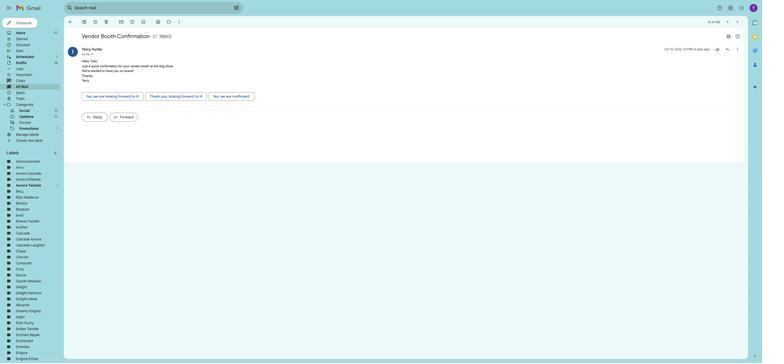Task type: locate. For each thing, give the bounding box(es) containing it.
1 vertical spatial terry
[[82, 79, 89, 83]]

terry turtle
[[82, 47, 102, 52]]

0 horizontal spatial ember
[[16, 327, 26, 332]]

terry inside hello tyler, just a quick confirmation for your vendor booth at the dog show. we're excited to have you on board! thanks, terry
[[82, 79, 89, 83]]

archive image
[[82, 19, 87, 24]]

breeze twinkle
[[16, 219, 39, 224]]

2 yes, from the left
[[213, 94, 220, 99]]

aurora twinkle
[[16, 183, 41, 188]]

all
[[16, 85, 20, 89]]

all mail link
[[16, 85, 28, 89]]

inbox down labels 'icon'
[[160, 34, 168, 38]]

delight up discardo link at bottom
[[16, 297, 27, 302]]

1 horizontal spatial forward
[[181, 94, 194, 99]]

2:31 pm
[[683, 47, 693, 51]]

computer link
[[16, 261, 32, 266]]

aurora up aurora twinkle
[[16, 177, 27, 182]]

terry up to me
[[82, 47, 91, 52]]

0 horizontal spatial we
[[93, 94, 98, 99]]

delight for delight velvet
[[16, 297, 27, 302]]

1 horizontal spatial yes,
[[213, 94, 220, 99]]

delight down dazzle
[[16, 285, 27, 290]]

we left confirmed.
[[221, 94, 225, 99]]

enigma down enemies link
[[16, 351, 28, 356]]

0 horizontal spatial looking
[[105, 94, 117, 99]]

for
[[118, 64, 122, 68]]

enigma down velvet
[[29, 309, 41, 314]]

create new label link
[[16, 138, 42, 143]]

bliss radiance link
[[16, 195, 39, 200]]

ember down enemies link
[[29, 357, 39, 361]]

computer
[[16, 261, 32, 266]]

cascade for the cascade link
[[16, 231, 30, 236]]

compose button
[[2, 18, 38, 28]]

bliss radiance
[[16, 195, 39, 200]]

delight link
[[16, 285, 27, 290]]

0 vertical spatial twinkle
[[28, 183, 41, 188]]

twinkle
[[28, 183, 41, 188], [28, 219, 39, 224], [27, 327, 39, 332]]

tab list
[[748, 16, 762, 346]]

2 are from the left
[[226, 94, 231, 99]]

1 terry from the top
[[82, 47, 91, 52]]

aurora cascade link
[[16, 171, 41, 176]]

support image
[[717, 5, 723, 11]]

32
[[55, 109, 58, 113]]

enchanted link
[[16, 339, 33, 344]]

2 delight from the top
[[16, 291, 27, 296]]

looking up forward link
[[105, 94, 117, 99]]

forward inside button
[[181, 94, 194, 99]]

1 horizontal spatial we
[[221, 94, 225, 99]]

ago)
[[704, 47, 710, 51]]

blissful link
[[16, 201, 27, 206]]

1 forward from the left
[[118, 94, 131, 99]]

aurora for aurora ethereal
[[16, 177, 27, 182]]

2023,
[[675, 47, 682, 51]]

cascade up ethereal
[[27, 171, 41, 176]]

newer image
[[725, 19, 730, 24]]

0 horizontal spatial inbox
[[16, 31, 25, 35]]

cascade down the cascade link
[[16, 237, 30, 242]]

looking right you,
[[169, 94, 181, 99]]

less
[[16, 67, 23, 71]]

1 horizontal spatial are
[[226, 94, 231, 99]]

tyler,
[[90, 59, 98, 63]]

1 delight from the top
[[16, 285, 27, 290]]

cascade up chaos
[[16, 243, 30, 248]]

yes, left confirmed.
[[213, 94, 220, 99]]

forums
[[19, 120, 31, 125]]

7
[[56, 127, 58, 130]]

labels
[[30, 132, 39, 137]]

twinkle down ethereal
[[28, 183, 41, 188]]

all mail
[[16, 85, 28, 89]]

snoozed link
[[16, 43, 30, 47]]

1 horizontal spatial looking
[[169, 94, 181, 99]]

bliss
[[16, 195, 23, 200]]

inbox inside labels navigation
[[16, 31, 25, 35]]

to inside button
[[132, 94, 135, 99]]

are
[[99, 94, 104, 99], [226, 94, 231, 99]]

1 looking from the left
[[105, 94, 117, 99]]

thank
[[150, 94, 160, 99]]

cozy
[[16, 267, 24, 272]]

sent
[[16, 49, 23, 53]]

delight rainbow link
[[16, 291, 42, 296]]

thanks,
[[82, 74, 93, 78]]

new
[[28, 138, 34, 143]]

aurora up ball
[[16, 183, 27, 188]]

confirmation
[[117, 33, 150, 40]]

to me
[[82, 52, 90, 56]]

of
[[712, 20, 714, 24]]

terry
[[82, 47, 91, 52], [82, 79, 89, 83]]

1 vertical spatial enigma
[[16, 351, 28, 356]]

search mail image
[[65, 3, 74, 12]]

ember
[[16, 327, 26, 332], [29, 357, 39, 361]]

to inside button
[[195, 94, 199, 99]]

48
[[55, 61, 58, 65]]

mark as unread image
[[119, 19, 124, 24]]

terry down thanks,
[[82, 79, 89, 83]]

radiance
[[24, 195, 39, 200]]

cascade down brother
[[16, 231, 30, 236]]

0 horizontal spatial forward
[[118, 94, 131, 99]]

Not starred checkbox
[[715, 47, 720, 52]]

are left confirmed.
[[226, 94, 231, 99]]

confirmed.
[[232, 94, 250, 99]]

me
[[85, 52, 90, 56]]

you
[[114, 69, 119, 73]]

advanced search options image
[[232, 3, 241, 13]]

0 vertical spatial delight
[[16, 285, 27, 290]]

not starred image
[[715, 47, 720, 52]]

snoozed
[[16, 43, 30, 47]]

drafts link
[[16, 61, 26, 65]]

2 vertical spatial enigma
[[16, 357, 28, 361]]

vendor
[[130, 64, 140, 68]]

1 are from the left
[[99, 94, 104, 99]]

twinkle for breeze twinkle
[[28, 219, 39, 224]]

we up reply link at the left top
[[93, 94, 98, 99]]

1 vertical spatial delight
[[16, 291, 27, 296]]

oct 15, 2023, 2:31 pm (4 days ago) cell
[[664, 47, 710, 52]]

1 horizontal spatial ember
[[29, 357, 39, 361]]

we for confirmed.
[[221, 94, 225, 99]]

2 forward from the left
[[181, 94, 194, 99]]

0 horizontal spatial it!
[[136, 94, 139, 99]]

aurora for aurora cascade
[[16, 171, 27, 176]]

forward up forward link
[[118, 94, 131, 99]]

enigma down enigma link
[[16, 357, 28, 361]]

it! inside button
[[136, 94, 139, 99]]

are up reply
[[99, 94, 104, 99]]

snooze image
[[130, 19, 135, 24]]

yes,
[[86, 94, 93, 99], [213, 94, 220, 99]]

0 vertical spatial terry
[[82, 47, 91, 52]]

your
[[123, 64, 129, 68]]

ember up enchant
[[16, 327, 26, 332]]

dance
[[16, 273, 26, 278]]

twinkle right breeze
[[28, 219, 39, 224]]

ember twinkle link
[[16, 327, 39, 332]]

1 it! from the left
[[136, 94, 139, 99]]

blossom link
[[16, 207, 29, 212]]

2 looking from the left
[[169, 94, 181, 99]]

cascade
[[27, 171, 41, 176], [16, 231, 30, 236], [16, 237, 30, 242], [16, 243, 30, 248]]

spam
[[16, 91, 25, 95]]

scheduled
[[16, 55, 34, 59]]

delight velvet
[[16, 297, 37, 302]]

0 vertical spatial ember
[[16, 327, 26, 332]]

gmail image
[[16, 3, 43, 13]]

1 yes, from the left
[[86, 94, 93, 99]]

labels image
[[167, 19, 172, 24]]

1 horizontal spatial it!
[[199, 94, 203, 99]]

labels navigation
[[0, 16, 64, 363]]

to
[[82, 52, 85, 56], [102, 69, 105, 73], [132, 94, 135, 99], [195, 94, 199, 99]]

inbox link
[[16, 31, 25, 35]]

twinkle up ripple
[[27, 327, 39, 332]]

1 we from the left
[[93, 94, 98, 99]]

inbox
[[16, 31, 25, 35], [160, 34, 168, 38]]

starred link
[[16, 37, 28, 41]]

categories
[[16, 103, 33, 107]]

important
[[16, 73, 32, 77]]

breeze twinkle link
[[16, 219, 39, 224]]

3 delight from the top
[[16, 297, 27, 302]]

social
[[19, 109, 30, 113]]

inbox up starred link at the left of the page
[[16, 31, 25, 35]]

yes, we are looking forward to it! button
[[82, 92, 143, 101]]

trash
[[16, 97, 25, 101]]

aurora ethereal link
[[16, 177, 41, 182]]

delight down delight link at the left bottom
[[16, 291, 27, 296]]

cascade link
[[16, 231, 30, 236]]

2 we from the left
[[221, 94, 225, 99]]

scheduled link
[[16, 55, 34, 59]]

dreamy enigma link
[[16, 309, 41, 314]]

enigma ember link
[[16, 357, 39, 361]]

aurora down "arno"
[[16, 171, 27, 176]]

enigma for enigma ember
[[16, 357, 28, 361]]

yes, for yes, we are confirmed.
[[213, 94, 220, 99]]

delete image
[[104, 19, 109, 24]]

aurora
[[16, 171, 27, 176], [16, 177, 27, 182], [16, 183, 27, 188], [31, 237, 41, 242]]

0 horizontal spatial yes,
[[86, 94, 93, 99]]

discardo link
[[16, 303, 30, 308]]

1 vertical spatial twinkle
[[28, 219, 39, 224]]

yes, down thanks,
[[86, 94, 93, 99]]

forward right you,
[[181, 94, 194, 99]]

2 it! from the left
[[199, 94, 203, 99]]

2 vertical spatial delight
[[16, 297, 27, 302]]

manage labels create new label
[[16, 132, 42, 143]]

thank you, looking forward to it! button
[[145, 92, 207, 101]]

0 horizontal spatial are
[[99, 94, 104, 99]]

1 horizontal spatial inbox
[[160, 34, 168, 38]]

show details image
[[91, 53, 94, 56]]

looking
[[105, 94, 117, 99], [169, 94, 181, 99]]

None search field
[[64, 2, 243, 14]]

enigma for enigma link
[[16, 351, 28, 356]]

inbox inside button
[[160, 34, 168, 38]]

elight
[[16, 315, 25, 320]]

2 vertical spatial twinkle
[[27, 327, 39, 332]]

2 terry from the top
[[82, 79, 89, 83]]



Task type: describe. For each thing, give the bounding box(es) containing it.
enchanted
[[16, 339, 33, 344]]

updates
[[19, 115, 33, 119]]

twinkle for ember twinkle
[[27, 327, 39, 332]]

ember twinkle
[[16, 327, 39, 332]]

report spam image
[[93, 19, 98, 24]]

add to tasks image
[[141, 19, 146, 24]]

booth
[[141, 64, 149, 68]]

move to inbox image
[[156, 19, 161, 24]]

dog
[[159, 64, 165, 68]]

16 of 435
[[708, 20, 720, 24]]

forward inside button
[[118, 94, 131, 99]]

manage
[[16, 132, 29, 137]]

enchant ripple link
[[16, 333, 40, 338]]

label
[[35, 138, 42, 143]]

discardo
[[16, 303, 30, 308]]

cascade for cascade aurora
[[16, 237, 30, 242]]

enemies
[[16, 345, 29, 350]]

more image
[[177, 19, 182, 24]]

settings image
[[728, 5, 734, 11]]

brother
[[16, 225, 28, 230]]

dazzle meadow link
[[16, 279, 41, 284]]

cozy link
[[16, 267, 24, 272]]

blissful
[[16, 201, 27, 206]]

elixir sunny
[[16, 321, 34, 326]]

inbox for inbox link
[[16, 31, 25, 35]]

create
[[16, 138, 27, 143]]

trash link
[[16, 97, 25, 101]]

looking inside button
[[105, 94, 117, 99]]

are for looking
[[99, 94, 104, 99]]

inbox for the inbox button at top left
[[160, 34, 168, 38]]

breeze
[[16, 219, 27, 224]]

yes, we are looking forward to it!
[[86, 94, 139, 99]]

we for looking
[[93, 94, 98, 99]]

starred
[[16, 37, 28, 41]]

social link
[[19, 109, 30, 113]]

reply
[[93, 115, 102, 119]]

yes, we are confirmed. button
[[209, 92, 254, 101]]

delight for delight link at the left bottom
[[16, 285, 27, 290]]

oct 15, 2023, 2:31 pm (4 days ago)
[[664, 47, 710, 51]]

vendor
[[82, 33, 100, 40]]

cascade aurora
[[16, 237, 41, 242]]

the
[[154, 64, 158, 68]]

older image
[[735, 19, 740, 24]]

announcement
[[16, 159, 40, 164]]

main menu image
[[6, 5, 12, 11]]

labels
[[6, 151, 19, 156]]

compose
[[16, 21, 32, 25]]

reply link
[[82, 113, 108, 122]]

inbox button
[[159, 34, 168, 39]]

brother link
[[16, 225, 28, 230]]

sunny
[[24, 321, 34, 326]]

thank you, looking forward to it!
[[150, 94, 203, 99]]

enchant
[[16, 333, 29, 338]]

cascade aurora link
[[16, 237, 41, 242]]

delight for delight rainbow
[[16, 291, 27, 296]]

just
[[82, 64, 88, 68]]

enigma link
[[16, 351, 28, 356]]

we're
[[82, 69, 90, 73]]

1
[[57, 184, 58, 187]]

elight link
[[16, 315, 25, 320]]

have
[[106, 69, 113, 73]]

aurora up laughter
[[31, 237, 41, 242]]

dreamy
[[16, 309, 28, 314]]

chaos link
[[16, 249, 26, 254]]

important link
[[16, 73, 32, 77]]

cherish link
[[16, 255, 28, 260]]

less button
[[0, 66, 60, 72]]

board!
[[124, 69, 134, 73]]

yes, we are confirmed.
[[213, 94, 250, 99]]

yes, for yes, we are looking forward to it!
[[86, 94, 93, 99]]

are for confirmed.
[[226, 94, 231, 99]]

twinkle for aurora twinkle
[[28, 183, 41, 188]]

it! inside button
[[199, 94, 203, 99]]

days
[[697, 47, 703, 51]]

announcement link
[[16, 159, 40, 164]]

updates link
[[19, 115, 33, 119]]

on
[[120, 69, 123, 73]]

0 vertical spatial enigma
[[29, 309, 41, 314]]

Search mail text field
[[75, 5, 220, 10]]

to inside hello tyler, just a quick confirmation for your vendor booth at the dog show. we're excited to have you on board! thanks, terry
[[102, 69, 105, 73]]

aurora for aurora twinkle
[[16, 183, 27, 188]]

spam link
[[16, 91, 25, 95]]

a
[[89, 64, 90, 68]]

aurora ethereal
[[16, 177, 41, 182]]

1 vertical spatial ember
[[29, 357, 39, 361]]

dreamy enigma
[[16, 309, 41, 314]]

enigma ember
[[16, 357, 39, 361]]

labels heading
[[6, 151, 53, 156]]

15,
[[670, 47, 674, 51]]

looking inside button
[[169, 94, 181, 99]]

show.
[[165, 64, 174, 68]]

(4
[[693, 47, 696, 51]]

chats
[[16, 79, 25, 83]]

cascade for cascade laughter
[[16, 243, 30, 248]]

cascade laughter
[[16, 243, 45, 248]]

forward
[[120, 115, 133, 119]]

elixir
[[16, 321, 23, 326]]

sent link
[[16, 49, 23, 53]]

at
[[150, 64, 153, 68]]

delight rainbow
[[16, 291, 42, 296]]

aurora cascade
[[16, 171, 41, 176]]

velvet
[[28, 297, 37, 302]]

excited
[[91, 69, 101, 73]]

back to all mail image
[[68, 19, 73, 24]]

enemies link
[[16, 345, 29, 350]]

enchant ripple
[[16, 333, 40, 338]]

ball
[[16, 189, 24, 194]]



Task type: vqa. For each thing, say whether or not it's contained in the screenshot.
16 Of 435
yes



